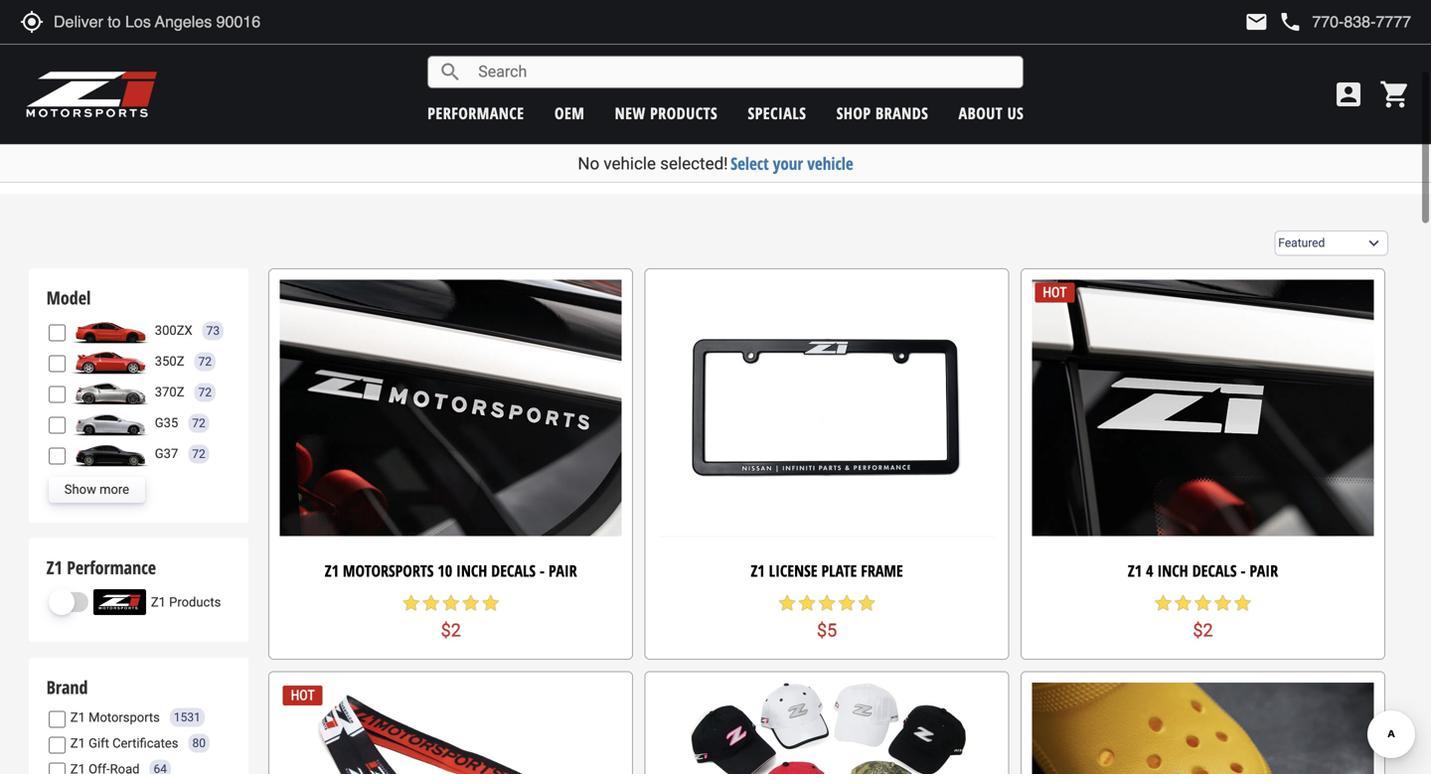 Task type: locate. For each thing, give the bounding box(es) containing it.
products
[[169, 595, 221, 610]]

72
[[198, 355, 212, 369], [198, 385, 212, 399], [192, 416, 205, 430], [192, 447, 205, 461]]

brands
[[876, 102, 928, 124]]

decals right 10
[[491, 560, 536, 581]]

inch
[[456, 560, 487, 581], [1157, 560, 1188, 581]]

star star star star star $5
[[777, 593, 877, 641]]

1 horizontal spatial inch
[[1157, 560, 1188, 581]]

1531
[[174, 711, 201, 725]]

1 pair from the left
[[549, 560, 577, 581]]

14 star from the left
[[1213, 593, 1233, 613]]

2 inch from the left
[[1157, 560, 1188, 581]]

80
[[192, 736, 206, 750]]

z1
[[47, 555, 62, 580], [325, 560, 339, 581], [751, 560, 765, 581], [1128, 560, 1142, 581], [151, 595, 166, 610], [70, 710, 85, 725], [70, 736, 85, 751]]

2 pair from the left
[[1250, 560, 1278, 581]]

4
[[1146, 560, 1153, 581]]

0 vertical spatial motorsports
[[343, 560, 434, 581]]

star star star star star $2
[[401, 593, 501, 641], [1153, 593, 1253, 641]]

performance link
[[428, 102, 524, 124]]

motorsports up z1 gift certificates
[[89, 710, 160, 725]]

license
[[769, 560, 817, 581]]

nissan 300zx z32 1990 1991 1992 1993 1994 1995 1996 vg30dett vg30de twin turbo non turbo z1 motorsports image
[[70, 318, 150, 344]]

z1 for z1 license plate frame
[[751, 560, 765, 581]]

z1 motorsports
[[70, 710, 160, 725]]

star star star star star $2 down z1 motorsports 10 inch decals - pair in the bottom of the page
[[401, 593, 501, 641]]

$2 down z1 4 inch decals - pair
[[1193, 620, 1213, 641]]

g37
[[155, 446, 178, 461]]

new products link
[[615, 102, 718, 124]]

1 $2 from the left
[[441, 620, 461, 641]]

None checkbox
[[48, 324, 65, 341], [48, 386, 65, 403], [48, 324, 65, 341], [48, 386, 65, 403]]

1 horizontal spatial decals
[[1192, 560, 1237, 581]]

inch right 10
[[456, 560, 487, 581]]

vehicle right your
[[807, 152, 853, 175]]

phone
[[1278, 10, 1302, 34]]

0 horizontal spatial pair
[[549, 560, 577, 581]]

about us
[[959, 102, 1024, 124]]

None checkbox
[[48, 355, 65, 372], [48, 417, 65, 434], [48, 448, 65, 464], [48, 711, 65, 728], [48, 737, 65, 754], [48, 763, 65, 774], [48, 355, 65, 372], [48, 417, 65, 434], [48, 448, 65, 464], [48, 711, 65, 728], [48, 737, 65, 754], [48, 763, 65, 774]]

pair
[[549, 560, 577, 581], [1250, 560, 1278, 581]]

star
[[401, 593, 421, 613], [421, 593, 441, 613], [441, 593, 461, 613], [461, 593, 481, 613], [481, 593, 501, 613], [777, 593, 797, 613], [797, 593, 817, 613], [817, 593, 837, 613], [837, 593, 857, 613], [857, 593, 877, 613], [1153, 593, 1173, 613], [1173, 593, 1193, 613], [1193, 593, 1213, 613], [1213, 593, 1233, 613], [1233, 593, 1253, 613]]

select
[[731, 152, 769, 175]]

4 star from the left
[[461, 593, 481, 613]]

motorsports left 10
[[343, 560, 434, 581]]

vehicle
[[807, 152, 853, 175], [604, 154, 656, 173]]

$5
[[817, 620, 837, 641]]

select your vehicle link
[[731, 152, 853, 175]]

shopping_cart
[[1379, 79, 1411, 110]]

- right 10
[[540, 560, 545, 581]]

search
[[439, 60, 462, 84]]

no
[[578, 154, 599, 173]]

1 horizontal spatial star star star star star $2
[[1153, 593, 1253, 641]]

motorsports for z1 motorsports 10 inch decals - pair
[[343, 560, 434, 581]]

star star star star star $2 down z1 4 inch decals - pair
[[1153, 593, 1253, 641]]

0 horizontal spatial -
[[540, 560, 545, 581]]

account_box
[[1333, 79, 1365, 110]]

11 star from the left
[[1153, 593, 1173, 613]]

2 $2 from the left
[[1193, 620, 1213, 641]]

0 horizontal spatial star star star star star $2
[[401, 593, 501, 641]]

infiniti g35 coupe sedan v35 v36 skyline 2003 2004 2005 2006 2007 2008 3.5l vq35de revup rev up vq35hr z1 motorsports image
[[70, 410, 150, 436]]

72 for g35
[[192, 416, 205, 430]]

72 right 370z
[[198, 385, 212, 399]]

72 right g35
[[192, 416, 205, 430]]

infiniti g37 coupe sedan convertible v36 cv36 hv36 skyline 2008 2009 2010 2011 2012 2013 3.7l vq37vhr z1 motorsports image
[[70, 441, 150, 467]]

10
[[438, 560, 452, 581]]

-
[[540, 560, 545, 581], [1241, 560, 1246, 581]]

vehicle inside no vehicle selected! select your vehicle
[[604, 154, 656, 173]]

0 horizontal spatial decals
[[491, 560, 536, 581]]

0 horizontal spatial motorsports
[[89, 710, 160, 725]]

72 right g37
[[192, 447, 205, 461]]

1 vertical spatial motorsports
[[89, 710, 160, 725]]

$2 down z1 motorsports 10 inch decals - pair in the bottom of the page
[[441, 620, 461, 641]]

account_box link
[[1328, 79, 1370, 110]]

350z
[[155, 354, 184, 369]]

new
[[615, 102, 646, 124]]

0 horizontal spatial vehicle
[[604, 154, 656, 173]]

model
[[47, 286, 91, 310]]

selected!
[[660, 154, 728, 173]]

oem link
[[555, 102, 585, 124]]

z1 license plate frame
[[751, 560, 903, 581]]

73
[[206, 324, 220, 338]]

$2
[[441, 620, 461, 641], [1193, 620, 1213, 641]]

72 down 73
[[198, 355, 212, 369]]

0 horizontal spatial $2
[[441, 620, 461, 641]]

your
[[773, 152, 803, 175]]

z1 4 inch decals - pair
[[1128, 560, 1278, 581]]

0 horizontal spatial inch
[[456, 560, 487, 581]]

decals
[[491, 560, 536, 581], [1192, 560, 1237, 581]]

us
[[1007, 102, 1024, 124]]

motorsports
[[343, 560, 434, 581], [89, 710, 160, 725]]

1 star star star star star $2 from the left
[[401, 593, 501, 641]]

vehicle right no on the top of the page
[[604, 154, 656, 173]]

1 horizontal spatial $2
[[1193, 620, 1213, 641]]

72 for 370z
[[198, 385, 212, 399]]

z1 gift certificates
[[70, 736, 178, 751]]

1 horizontal spatial -
[[1241, 560, 1246, 581]]

- right 4
[[1241, 560, 1246, 581]]

1 star from the left
[[401, 593, 421, 613]]

1 horizontal spatial pair
[[1250, 560, 1278, 581]]

7 star from the left
[[797, 593, 817, 613]]

2 - from the left
[[1241, 560, 1246, 581]]

decals right 4
[[1192, 560, 1237, 581]]

inch right 4
[[1157, 560, 1188, 581]]

2 star star star star star $2 from the left
[[1153, 593, 1253, 641]]

8 star from the left
[[817, 593, 837, 613]]

1 horizontal spatial motorsports
[[343, 560, 434, 581]]



Task type: vqa. For each thing, say whether or not it's contained in the screenshot.
AIR
no



Task type: describe. For each thing, give the bounding box(es) containing it.
shop brands link
[[837, 102, 928, 124]]

performance
[[67, 555, 156, 580]]

1 horizontal spatial vehicle
[[807, 152, 853, 175]]

72 for g37
[[192, 447, 205, 461]]

show more
[[64, 482, 129, 497]]

2 star from the left
[[421, 593, 441, 613]]

z1 for z1 motorsports
[[70, 710, 85, 725]]

z1 for z1 gift certificates
[[70, 736, 85, 751]]

my_location
[[20, 10, 44, 34]]

specials link
[[748, 102, 806, 124]]

z1 motorsports 10 inch decals - pair
[[325, 560, 577, 581]]

more
[[99, 482, 129, 497]]

z1 for z1 motorsports 10 inch decals - pair
[[325, 560, 339, 581]]

Search search field
[[462, 57, 1023, 87]]

shop
[[837, 102, 871, 124]]

z1 products
[[151, 595, 221, 610]]

nissan 350z z33 2003 2004 2005 2006 2007 2008 2009 vq35de 3.5l revup rev up vq35hr nismo z1 motorsports image
[[70, 349, 150, 375]]

mail
[[1245, 10, 1268, 34]]

no vehicle selected! select your vehicle
[[578, 152, 853, 175]]

1 decals from the left
[[491, 560, 536, 581]]

3 star from the left
[[441, 593, 461, 613]]

370z
[[155, 385, 184, 400]]

star star star star star $2 for decals
[[1153, 593, 1253, 641]]

gift
[[89, 736, 109, 751]]

z1 for z1 4 inch decals - pair
[[1128, 560, 1142, 581]]

motorsports for z1 motorsports
[[89, 710, 160, 725]]

9 star from the left
[[837, 593, 857, 613]]

300zx
[[155, 323, 192, 338]]

z1 for z1 products
[[151, 595, 166, 610]]

show
[[64, 482, 96, 497]]

5 star from the left
[[481, 593, 501, 613]]

phone link
[[1278, 10, 1411, 34]]

mail phone
[[1245, 10, 1302, 34]]

frame
[[861, 560, 903, 581]]

products
[[650, 102, 718, 124]]

mail link
[[1245, 10, 1268, 34]]

2 decals from the left
[[1192, 560, 1237, 581]]

1 - from the left
[[540, 560, 545, 581]]

z1 performance
[[47, 555, 156, 580]]

1 inch from the left
[[456, 560, 487, 581]]

new products
[[615, 102, 718, 124]]

oem
[[555, 102, 585, 124]]

10 star from the left
[[857, 593, 877, 613]]

specials
[[748, 102, 806, 124]]

12 star from the left
[[1173, 593, 1193, 613]]

z1 motorsports logo image
[[25, 70, 158, 119]]

shopping_cart link
[[1374, 79, 1411, 110]]

performance
[[428, 102, 524, 124]]

star star star star star $2 for inch
[[401, 593, 501, 641]]

show more button
[[48, 477, 145, 503]]

brand
[[47, 675, 88, 699]]

about
[[959, 102, 1003, 124]]

$2 for decals
[[1193, 620, 1213, 641]]

plate
[[821, 560, 857, 581]]

6 star from the left
[[777, 593, 797, 613]]

g35
[[155, 415, 178, 430]]

about us link
[[959, 102, 1024, 124]]

shop brands
[[837, 102, 928, 124]]

$2 for inch
[[441, 620, 461, 641]]

13 star from the left
[[1193, 593, 1213, 613]]

z1 for z1 performance
[[47, 555, 62, 580]]

15 star from the left
[[1233, 593, 1253, 613]]

certificates
[[112, 736, 178, 751]]

72 for 350z
[[198, 355, 212, 369]]

nissan 370z z34 2009 2010 2011 2012 2013 2014 2015 2016 2017 2018 2019 3.7l vq37vhr vhr nismo z1 motorsports image
[[70, 380, 150, 405]]



